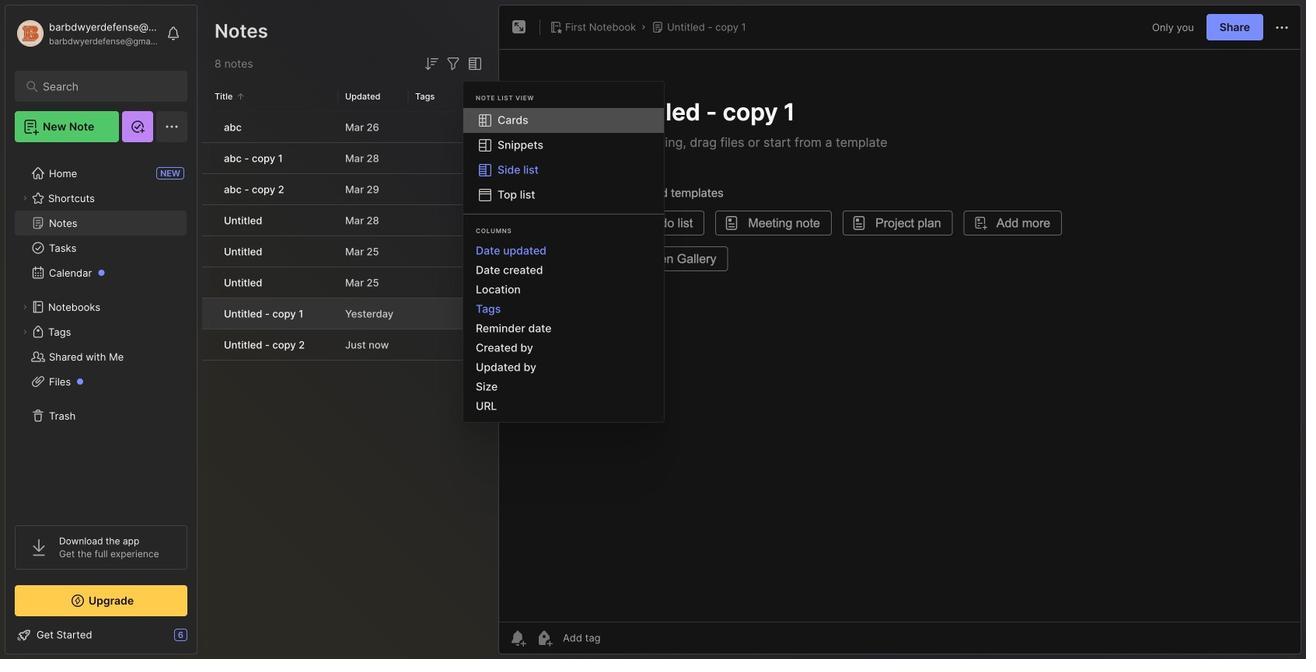 Task type: locate. For each thing, give the bounding box(es) containing it.
main element
[[0, 0, 202, 659]]

7 cell from the top
[[202, 299, 215, 329]]

8 cell from the top
[[202, 330, 215, 360]]

add filters image
[[444, 54, 463, 73]]

None search field
[[43, 77, 167, 96]]

Search text field
[[43, 79, 167, 94]]

6 cell from the top
[[202, 267, 215, 298]]

row group
[[202, 112, 494, 362]]

0 vertical spatial dropdown list menu
[[463, 108, 664, 208]]

1 dropdown list menu from the top
[[463, 108, 664, 208]]

cell
[[202, 112, 215, 142], [202, 143, 215, 173], [202, 174, 215, 204], [202, 205, 215, 236], [202, 236, 215, 267], [202, 267, 215, 298], [202, 299, 215, 329], [202, 330, 215, 360]]

add a reminder image
[[509, 629, 527, 648]]

5 cell from the top
[[202, 236, 215, 267]]

dropdown list menu
[[463, 108, 664, 208], [463, 241, 664, 416]]

1 vertical spatial dropdown list menu
[[463, 241, 664, 416]]

View options field
[[463, 54, 484, 73]]

click to collapse image
[[196, 631, 208, 649]]

expand tags image
[[20, 327, 30, 337]]

tree
[[5, 152, 197, 512]]

More actions field
[[1273, 17, 1291, 37]]

Add filters field
[[444, 54, 463, 73]]

2 cell from the top
[[202, 143, 215, 173]]

menu item
[[463, 108, 664, 133]]



Task type: describe. For each thing, give the bounding box(es) containing it.
Help and Learning task checklist field
[[5, 623, 197, 648]]

more actions image
[[1273, 18, 1291, 37]]

note window element
[[498, 5, 1302, 659]]

Note Editor text field
[[499, 49, 1301, 622]]

add tag image
[[535, 629, 554, 648]]

none search field inside main element
[[43, 77, 167, 96]]

Add tag field
[[561, 631, 678, 645]]

Sort options field
[[422, 54, 441, 73]]

expand notebooks image
[[20, 302, 30, 312]]

1 cell from the top
[[202, 112, 215, 142]]

2 dropdown list menu from the top
[[463, 241, 664, 416]]

4 cell from the top
[[202, 205, 215, 236]]

Account field
[[15, 18, 159, 49]]

3 cell from the top
[[202, 174, 215, 204]]

tree inside main element
[[5, 152, 197, 512]]

expand note image
[[510, 18, 529, 37]]



Task type: vqa. For each thing, say whether or not it's contained in the screenshot.
The Expand Tags image
yes



